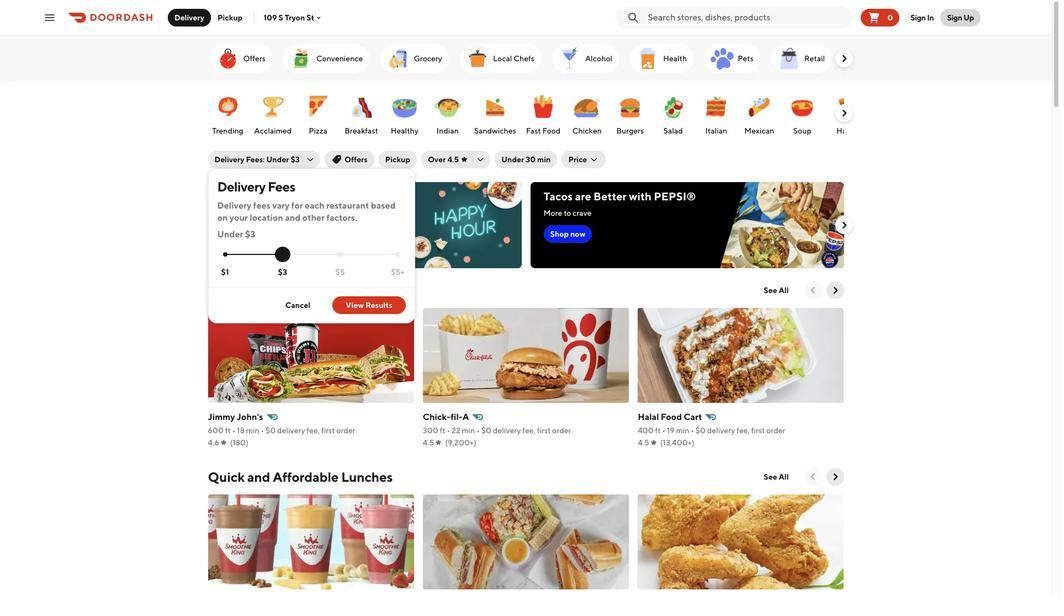 Task type: describe. For each thing, give the bounding box(es) containing it.
for
[[291, 201, 303, 211]]

0 vertical spatial offers
[[243, 54, 266, 63]]

results
[[366, 301, 393, 310]]

st
[[307, 13, 315, 22]]

Store search: begin typing to search for stores available on DoorDash text field
[[648, 11, 848, 23]]

2 • from the left
[[261, 427, 264, 435]]

pickup for the bottom pickup button
[[385, 155, 411, 164]]

convenience image
[[288, 45, 314, 72]]

4 • from the left
[[477, 427, 480, 435]]

under 30 min button
[[495, 151, 558, 169]]

-
[[263, 222, 266, 231]]

halal for halal food cart
[[638, 412, 659, 423]]

open menu image
[[43, 11, 56, 24]]

4.5 for chick-
[[423, 439, 435, 448]]

5pm
[[268, 222, 284, 231]]

fastest near you link
[[208, 282, 311, 299]]

other
[[302, 213, 325, 223]]

under for under 30 min
[[502, 155, 524, 164]]

delivery fees vary for each restaurant based on your location and other factors.
[[217, 201, 396, 223]]

alcohol
[[586, 54, 613, 63]]

2 vertical spatial $3
[[278, 268, 287, 277]]

to
[[564, 209, 571, 218]]

400
[[638, 427, 654, 435]]

6 • from the left
[[691, 427, 695, 435]]

sign for sign in
[[911, 13, 926, 22]]

fast
[[526, 127, 541, 135]]

first for jimmy john's
[[322, 427, 335, 435]]

health
[[664, 54, 687, 63]]

min for jimmy john's
[[246, 427, 259, 435]]

$5+
[[391, 268, 405, 277]]

you
[[288, 283, 311, 298]]

fee, for halal food cart
[[737, 427, 750, 435]]

near
[[255, 283, 285, 298]]

delivery for chick-fil-a
[[493, 427, 521, 435]]

now
[[256, 243, 273, 252]]

each
[[305, 201, 325, 211]]

in
[[928, 13, 935, 22]]

your
[[230, 213, 248, 223]]

pets
[[738, 54, 754, 63]]

view results button
[[333, 297, 406, 314]]

sign for sign up
[[948, 13, 963, 22]]

5 • from the left
[[663, 427, 666, 435]]

local chefs
[[493, 54, 535, 63]]

on inside delivery fees vary for each restaurant based on your location and other factors.
[[217, 213, 228, 223]]

1 • from the left
[[232, 427, 236, 435]]

3 • from the left
[[447, 427, 450, 435]]

halal for halal
[[837, 127, 855, 135]]

and inside delivery fees vary for each restaurant based on your location and other factors.
[[285, 213, 301, 223]]

30
[[526, 155, 536, 164]]

delivery fees: under $3
[[215, 155, 300, 164]]

(9,200+)
[[446, 439, 477, 448]]

tacos
[[544, 190, 573, 203]]

1 vertical spatial $3
[[245, 229, 256, 240]]

delivery for delivery fees
[[217, 179, 266, 194]]

$5 stars and over image
[[338, 253, 343, 257]]

grocery image
[[385, 45, 412, 72]]

600
[[208, 427, 224, 435]]

on inside save 25% or more on happy hour restaurants
[[314, 190, 327, 203]]

save 25% or more on happy hour restaurants
[[221, 190, 364, 216]]

order for halal food cart
[[767, 427, 786, 435]]

healthy
[[391, 127, 419, 135]]

cart
[[684, 412, 703, 423]]

$​0 for halal food cart
[[696, 427, 706, 435]]

0 horizontal spatial and
[[247, 470, 270, 485]]

better
[[594, 190, 627, 203]]

0
[[888, 13, 894, 22]]

retail
[[805, 54, 826, 63]]

indian
[[437, 127, 459, 135]]

vary
[[272, 201, 290, 211]]

$5
[[336, 268, 345, 277]]

location
[[250, 213, 283, 223]]

600 ft • 18 min • $​0 delivery fee, first order
[[208, 427, 356, 435]]

shop now button
[[544, 225, 593, 243]]

based
[[371, 201, 396, 211]]

previous button of carousel image
[[808, 472, 819, 483]]

trending
[[212, 127, 243, 135]]

sign up link
[[941, 9, 981, 26]]

more to crave
[[544, 209, 592, 218]]

order for jimmy john's
[[337, 427, 356, 435]]

quick and affordable lunches link
[[208, 469, 393, 486]]

shop
[[551, 230, 569, 239]]

delivery button
[[168, 9, 211, 26]]

local chefs image
[[465, 45, 491, 72]]

quick and affordable lunches
[[208, 470, 393, 485]]

retail image
[[776, 45, 803, 72]]

ft for chick-
[[440, 427, 446, 435]]

under 30 min
[[502, 155, 551, 164]]

pepsi®
[[654, 190, 697, 203]]

browse now button
[[221, 239, 280, 256]]

more
[[286, 190, 312, 203]]

all for quick and affordable lunches
[[779, 473, 789, 482]]

tacos are better with pepsi®
[[544, 190, 697, 203]]

crave
[[573, 209, 592, 218]]

alcohol link
[[552, 44, 619, 73]]

factors.
[[327, 213, 357, 223]]

previous button of carousel image
[[808, 285, 819, 296]]

chick-fil-a
[[423, 412, 469, 423]]

delivery for halal food cart
[[708, 427, 736, 435]]

chicken
[[573, 127, 602, 135]]

25%
[[248, 190, 270, 203]]

delivery for jimmy john's
[[277, 427, 305, 435]]

300 ft • 22 min • $​0 delivery fee, first order
[[423, 427, 572, 435]]

4.5 for halal
[[638, 439, 650, 448]]

109 s tryon st button
[[264, 13, 323, 22]]

$​0 for jimmy john's
[[266, 427, 276, 435]]

4.5 inside over 4.5 button
[[448, 155, 459, 164]]

fee, for chick-fil-a
[[523, 427, 536, 435]]



Task type: locate. For each thing, give the bounding box(es) containing it.
see for quick and affordable lunches
[[764, 473, 778, 482]]

over
[[428, 155, 446, 164]]

2 $​0 from the left
[[482, 427, 492, 435]]

every
[[221, 222, 241, 231]]

and right the quick at the bottom left of the page
[[247, 470, 270, 485]]

0 horizontal spatial $​0
[[266, 427, 276, 435]]

$3 up fees
[[291, 155, 300, 164]]

a
[[463, 412, 469, 423]]

order for chick-fil-a
[[553, 427, 572, 435]]

2 fee, from the left
[[523, 427, 536, 435]]

2 horizontal spatial fee,
[[737, 427, 750, 435]]

1 vertical spatial offers
[[345, 155, 368, 164]]

delivery up 'quick and affordable lunches'
[[277, 427, 305, 435]]

3 fee, from the left
[[737, 427, 750, 435]]

delivery right 19
[[708, 427, 736, 435]]

min for chick-fil-a
[[462, 427, 475, 435]]

0 vertical spatial and
[[285, 213, 301, 223]]

all for fastest near you
[[779, 286, 789, 295]]

browse now
[[228, 243, 273, 252]]

2 horizontal spatial order
[[767, 427, 786, 435]]

1 horizontal spatial first
[[537, 427, 551, 435]]

food for halal
[[661, 412, 682, 423]]

affordable
[[273, 470, 339, 485]]

acclaimed
[[254, 127, 292, 135]]

ft right 300
[[440, 427, 446, 435]]

delivery inside delivery fees vary for each restaurant based on your location and other factors.
[[217, 201, 252, 211]]

under
[[267, 155, 289, 164], [502, 155, 524, 164], [217, 229, 243, 240]]

2 horizontal spatial 4.5
[[638, 439, 650, 448]]

cancel button
[[272, 297, 324, 314]]

1 horizontal spatial 4.5
[[448, 155, 459, 164]]

min inside button
[[538, 155, 551, 164]]

under for under $3
[[217, 229, 243, 240]]

all left previous button of carousel image
[[779, 286, 789, 295]]

0 horizontal spatial delivery
[[277, 427, 305, 435]]

3 order from the left
[[767, 427, 786, 435]]

1 see all from the top
[[764, 286, 789, 295]]

0 vertical spatial see
[[764, 286, 778, 295]]

2 horizontal spatial $3
[[291, 155, 300, 164]]

halal
[[837, 127, 855, 135], [638, 412, 659, 423]]

• left 18
[[232, 427, 236, 435]]

0 vertical spatial see all link
[[758, 282, 796, 299]]

(180)
[[230, 439, 249, 448]]

22
[[452, 427, 461, 435]]

offers link
[[210, 44, 272, 73]]

2 all from the top
[[779, 473, 789, 482]]

4.5 down 300
[[423, 439, 435, 448]]

now
[[571, 230, 586, 239]]

view results
[[346, 301, 393, 310]]

4.6
[[208, 439, 219, 448]]

2 horizontal spatial ft
[[655, 427, 661, 435]]

pickup button left 109
[[211, 9, 249, 26]]

1 see all link from the top
[[758, 282, 796, 299]]

2 order from the left
[[553, 427, 572, 435]]

1 horizontal spatial food
[[661, 412, 682, 423]]

1 horizontal spatial offers
[[345, 155, 368, 164]]

3 first from the left
[[752, 427, 765, 435]]

0 vertical spatial pickup button
[[211, 9, 249, 26]]

0 vertical spatial all
[[779, 286, 789, 295]]

0 horizontal spatial fee,
[[307, 427, 320, 435]]

under up browse
[[217, 229, 243, 240]]

300
[[423, 427, 439, 435]]

0 button
[[862, 9, 900, 26]]

delivery
[[277, 427, 305, 435], [493, 427, 521, 435], [708, 427, 736, 435]]

food for fast
[[543, 127, 561, 135]]

under left the 30 at the top
[[502, 155, 524, 164]]

ft for halal
[[655, 427, 661, 435]]

0 vertical spatial pickup
[[218, 13, 243, 22]]

0 horizontal spatial offers
[[243, 54, 266, 63]]

retail link
[[772, 44, 832, 73]]

sign left up
[[948, 13, 963, 22]]

shop now
[[551, 230, 586, 239]]

convenience link
[[283, 44, 370, 73]]

$1
[[221, 268, 229, 277]]

local
[[493, 54, 512, 63]]

offers inside button
[[345, 155, 368, 164]]

breakfast
[[345, 127, 378, 135]]

see all link for quick and affordable lunches
[[758, 469, 796, 486]]

$​0 down cart
[[696, 427, 706, 435]]

0 horizontal spatial ft
[[225, 427, 231, 435]]

sign left in
[[911, 13, 926, 22]]

alcohol image
[[557, 45, 583, 72]]

health image
[[635, 45, 661, 72]]

local chefs link
[[460, 44, 541, 73]]

1 horizontal spatial on
[[314, 190, 327, 203]]

min for halal food cart
[[677, 427, 690, 435]]

delivery for delivery
[[175, 13, 204, 22]]

• down john's
[[261, 427, 264, 435]]

0 horizontal spatial halal
[[638, 412, 659, 423]]

mexican
[[745, 127, 775, 135]]

1 horizontal spatial $3
[[278, 268, 287, 277]]

trending link
[[209, 88, 247, 139]]

0 horizontal spatial pickup
[[218, 13, 243, 22]]

1 horizontal spatial under
[[267, 155, 289, 164]]

0 horizontal spatial order
[[337, 427, 356, 435]]

first for halal food cart
[[752, 427, 765, 435]]

next button of carousel image
[[839, 53, 850, 64], [839, 220, 850, 231], [830, 285, 841, 296], [830, 472, 841, 483]]

see all left previous button of carousel icon
[[764, 473, 789, 482]]

offers down the breakfast
[[345, 155, 368, 164]]

halal up 400 at the right of page
[[638, 412, 659, 423]]

$​0
[[266, 427, 276, 435], [482, 427, 492, 435], [696, 427, 706, 435]]

and down for
[[285, 213, 301, 223]]

offers button
[[325, 151, 374, 169]]

$3
[[291, 155, 300, 164], [245, 229, 256, 240], [278, 268, 287, 277]]

2 horizontal spatial under
[[502, 155, 524, 164]]

0 horizontal spatial 4.5
[[423, 439, 435, 448]]

see all link
[[758, 282, 796, 299], [758, 469, 796, 486]]

min right the 30 at the top
[[538, 155, 551, 164]]

1 first from the left
[[322, 427, 335, 435]]

quick
[[208, 470, 245, 485]]

food right fast
[[543, 127, 561, 135]]

pickup
[[218, 13, 243, 22], [385, 155, 411, 164]]

acclaimed link
[[252, 88, 294, 139]]

min right 19
[[677, 427, 690, 435]]

delivery for delivery fees: under $3
[[215, 155, 245, 164]]

price button
[[562, 151, 606, 169]]

fee,
[[307, 427, 320, 435], [523, 427, 536, 435], [737, 427, 750, 435]]

18
[[237, 427, 245, 435]]

up
[[964, 13, 975, 22]]

pickup left 109
[[218, 13, 243, 22]]

0 vertical spatial on
[[314, 190, 327, 203]]

2 horizontal spatial $​0
[[696, 427, 706, 435]]

$​0 right 18
[[266, 427, 276, 435]]

$5+ stars and over image
[[396, 253, 400, 257]]

see left previous button of carousel image
[[764, 286, 778, 295]]

• right 22
[[477, 427, 480, 435]]

grocery link
[[381, 44, 449, 73]]

see left previous button of carousel icon
[[764, 473, 778, 482]]

halal down next button of carousel image at the right top of page
[[837, 127, 855, 135]]

0 vertical spatial $3
[[291, 155, 300, 164]]

fee, for jimmy john's
[[307, 427, 320, 435]]

• down cart
[[691, 427, 695, 435]]

all left previous button of carousel icon
[[779, 473, 789, 482]]

0 horizontal spatial under
[[217, 229, 243, 240]]

4.5 down 400 at the right of page
[[638, 439, 650, 448]]

3 delivery from the left
[[708, 427, 736, 435]]

• left 22
[[447, 427, 450, 435]]

day
[[243, 222, 256, 231]]

1 horizontal spatial ft
[[440, 427, 446, 435]]

first
[[322, 427, 335, 435], [537, 427, 551, 435], [752, 427, 765, 435]]

delivery inside button
[[175, 13, 204, 22]]

order
[[337, 427, 356, 435], [553, 427, 572, 435], [767, 427, 786, 435]]

see all for fastest near you
[[764, 286, 789, 295]]

min
[[538, 155, 551, 164], [246, 427, 259, 435], [462, 427, 475, 435], [677, 427, 690, 435]]

fees
[[253, 201, 271, 211]]

with
[[629, 190, 652, 203]]

sign in link
[[905, 6, 941, 28]]

s
[[279, 13, 283, 22]]

min right 22
[[462, 427, 475, 435]]

400 ft • 19 min • $​0 delivery fee, first order
[[638, 427, 786, 435]]

next button of carousel image
[[839, 108, 850, 119]]

1 vertical spatial pickup
[[385, 155, 411, 164]]

1 horizontal spatial $​0
[[482, 427, 492, 435]]

1 vertical spatial halal
[[638, 412, 659, 423]]

jimmy
[[208, 412, 235, 423]]

1 vertical spatial see all link
[[758, 469, 796, 486]]

on left your
[[217, 213, 228, 223]]

see all left previous button of carousel image
[[764, 286, 789, 295]]

$3 up the near
[[278, 268, 287, 277]]

ft for jimmy
[[225, 427, 231, 435]]

lunches
[[341, 470, 393, 485]]

19
[[667, 427, 675, 435]]

$​0 for chick-fil-a
[[482, 427, 492, 435]]

1 horizontal spatial halal
[[837, 127, 855, 135]]

2 first from the left
[[537, 427, 551, 435]]

delivery for delivery fees vary for each restaurant based on your location and other factors.
[[217, 201, 252, 211]]

on
[[314, 190, 327, 203], [217, 213, 228, 223]]

jimmy john's
[[208, 412, 263, 423]]

ft right 600
[[225, 427, 231, 435]]

1 vertical spatial on
[[217, 213, 228, 223]]

$3 left 2
[[245, 229, 256, 240]]

1 horizontal spatial pickup
[[385, 155, 411, 164]]

1 ft from the left
[[225, 427, 231, 435]]

or
[[273, 190, 283, 203]]

fastest near you
[[208, 283, 311, 298]]

0 vertical spatial see all
[[764, 286, 789, 295]]

0 vertical spatial food
[[543, 127, 561, 135]]

2 see all from the top
[[764, 473, 789, 482]]

• left 19
[[663, 427, 666, 435]]

2 delivery from the left
[[493, 427, 521, 435]]

see all link for fastest near you
[[758, 282, 796, 299]]

ft right 400 at the right of page
[[655, 427, 661, 435]]

3 ft from the left
[[655, 427, 661, 435]]

offers
[[243, 54, 266, 63], [345, 155, 368, 164]]

offers right the offers icon
[[243, 54, 266, 63]]

min right 18
[[246, 427, 259, 435]]

1 vertical spatial all
[[779, 473, 789, 482]]

(13,400+)
[[661, 439, 695, 448]]

on right 'more'
[[314, 190, 327, 203]]

1 vertical spatial pickup button
[[379, 151, 417, 169]]

0 horizontal spatial sign
[[911, 13, 926, 22]]

1 $​0 from the left
[[266, 427, 276, 435]]

1 horizontal spatial sign
[[948, 13, 963, 22]]

$​0 right 22
[[482, 427, 492, 435]]

0 horizontal spatial $3
[[245, 229, 256, 240]]

restaurant
[[327, 201, 369, 211]]

see all for quick and affordable lunches
[[764, 473, 789, 482]]

1 vertical spatial see all
[[764, 473, 789, 482]]

4.5
[[448, 155, 459, 164], [423, 439, 435, 448], [638, 439, 650, 448]]

0 vertical spatial halal
[[837, 127, 855, 135]]

1 order from the left
[[337, 427, 356, 435]]

$1 stars and over image
[[223, 253, 227, 257]]

first for chick-fil-a
[[537, 427, 551, 435]]

2 see from the top
[[764, 473, 778, 482]]

happy
[[330, 190, 364, 203]]

1 horizontal spatial and
[[285, 213, 301, 223]]

1 horizontal spatial pickup button
[[379, 151, 417, 169]]

fastest
[[208, 283, 252, 298]]

1 horizontal spatial order
[[553, 427, 572, 435]]

0 horizontal spatial first
[[322, 427, 335, 435]]

pickup button
[[211, 9, 249, 26], [379, 151, 417, 169]]

health link
[[631, 44, 694, 73]]

see all link left previous button of carousel image
[[758, 282, 796, 299]]

1 horizontal spatial fee,
[[523, 427, 536, 435]]

italian
[[706, 127, 728, 135]]

under right 'fees:'
[[267, 155, 289, 164]]

1 vertical spatial food
[[661, 412, 682, 423]]

see all link left previous button of carousel icon
[[758, 469, 796, 486]]

john's
[[237, 412, 263, 423]]

1 fee, from the left
[[307, 427, 320, 435]]

food up 19
[[661, 412, 682, 423]]

pickup button down "healthy"
[[379, 151, 417, 169]]

0 horizontal spatial on
[[217, 213, 228, 223]]

3 $​0 from the left
[[696, 427, 706, 435]]

under inside under 30 min button
[[502, 155, 524, 164]]

0 horizontal spatial pickup button
[[211, 9, 249, 26]]

2 see all link from the top
[[758, 469, 796, 486]]

2 horizontal spatial first
[[752, 427, 765, 435]]

109 s tryon st
[[264, 13, 315, 22]]

sign up
[[948, 13, 975, 22]]

1 sign from the left
[[911, 13, 926, 22]]

1 horizontal spatial delivery
[[493, 427, 521, 435]]

1 all from the top
[[779, 286, 789, 295]]

pickup for the leftmost pickup button
[[218, 13, 243, 22]]

1 vertical spatial see
[[764, 473, 778, 482]]

4.5 right over
[[448, 155, 459, 164]]

2 horizontal spatial delivery
[[708, 427, 736, 435]]

see all
[[764, 286, 789, 295], [764, 473, 789, 482]]

delivery right 22
[[493, 427, 521, 435]]

1 vertical spatial and
[[247, 470, 270, 485]]

1 see from the top
[[764, 286, 778, 295]]

pets image
[[710, 45, 736, 72]]

every day 2 - 5pm
[[221, 222, 284, 231]]

2 ft from the left
[[440, 427, 446, 435]]

more
[[544, 209, 563, 218]]

hour
[[221, 203, 247, 216]]

salad
[[664, 127, 683, 135]]

0 horizontal spatial food
[[543, 127, 561, 135]]

fees:
[[246, 155, 265, 164]]

pickup down "healthy"
[[385, 155, 411, 164]]

2 sign from the left
[[948, 13, 963, 22]]

soup
[[794, 127, 812, 135]]

offers image
[[215, 45, 241, 72]]

see for fastest near you
[[764, 286, 778, 295]]

1 delivery from the left
[[277, 427, 305, 435]]

see
[[764, 286, 778, 295], [764, 473, 778, 482]]

grocery
[[414, 54, 443, 63]]



Task type: vqa. For each thing, say whether or not it's contained in the screenshot.
'Order Summary (4 Items)'
no



